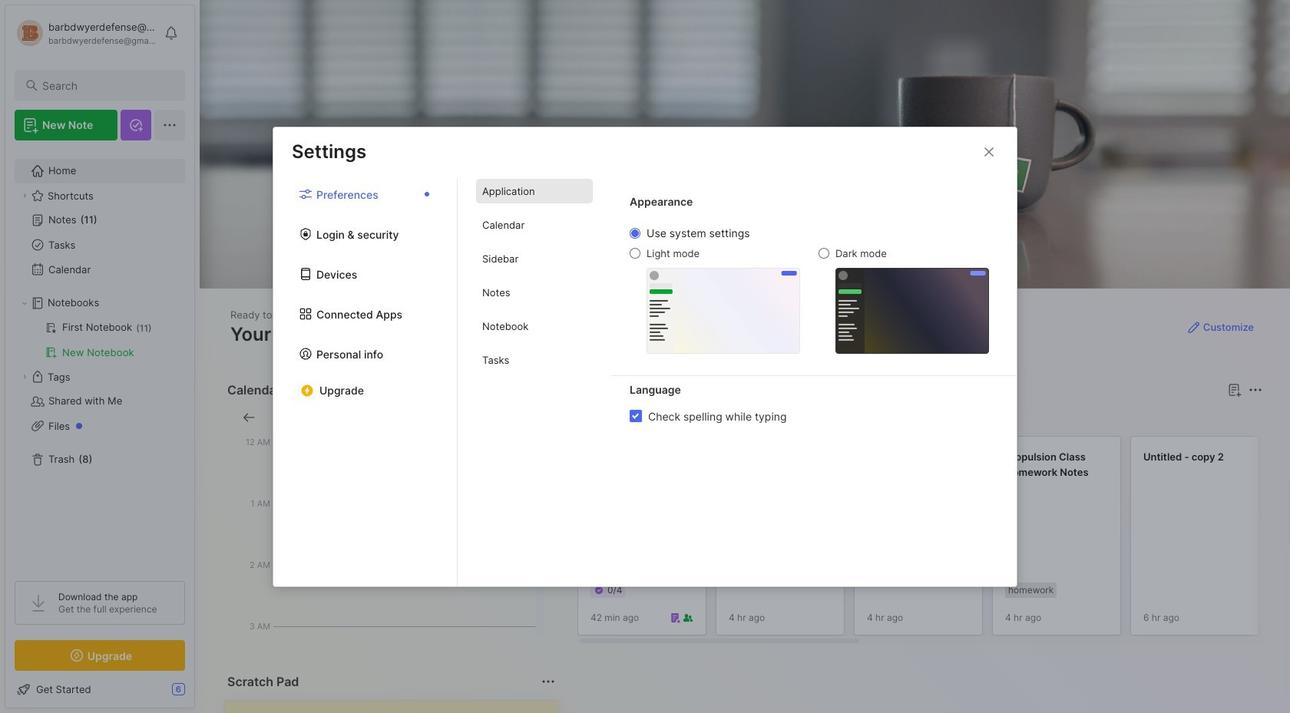 Task type: vqa. For each thing, say whether or not it's contained in the screenshot.
more actions image
no



Task type: describe. For each thing, give the bounding box(es) containing it.
close image
[[980, 142, 998, 161]]

expand notebooks image
[[20, 299, 29, 308]]

Search text field
[[42, 78, 171, 93]]

tree inside 'main' element
[[5, 150, 194, 568]]

group inside tree
[[15, 316, 184, 365]]

Start writing… text field
[[237, 701, 558, 713]]

expand tags image
[[20, 372, 29, 382]]



Task type: locate. For each thing, give the bounding box(es) containing it.
option group
[[630, 227, 989, 354]]

None radio
[[630, 248, 641, 259], [819, 248, 829, 259], [630, 248, 641, 259], [819, 248, 829, 259]]

main element
[[0, 0, 200, 713]]

none search field inside 'main' element
[[42, 76, 171, 94]]

None checkbox
[[630, 410, 642, 422]]

row group
[[578, 436, 1290, 645]]

group
[[15, 316, 184, 365]]

tab list
[[273, 179, 458, 586], [458, 179, 611, 586], [581, 409, 1260, 427]]

None radio
[[630, 228, 641, 239]]

tree
[[5, 150, 194, 568]]

None search field
[[42, 76, 171, 94]]

tab
[[476, 179, 593, 204], [476, 213, 593, 237], [476, 247, 593, 271], [476, 280, 593, 305], [476, 314, 593, 339], [476, 348, 593, 372], [581, 409, 626, 427], [632, 409, 694, 427]]



